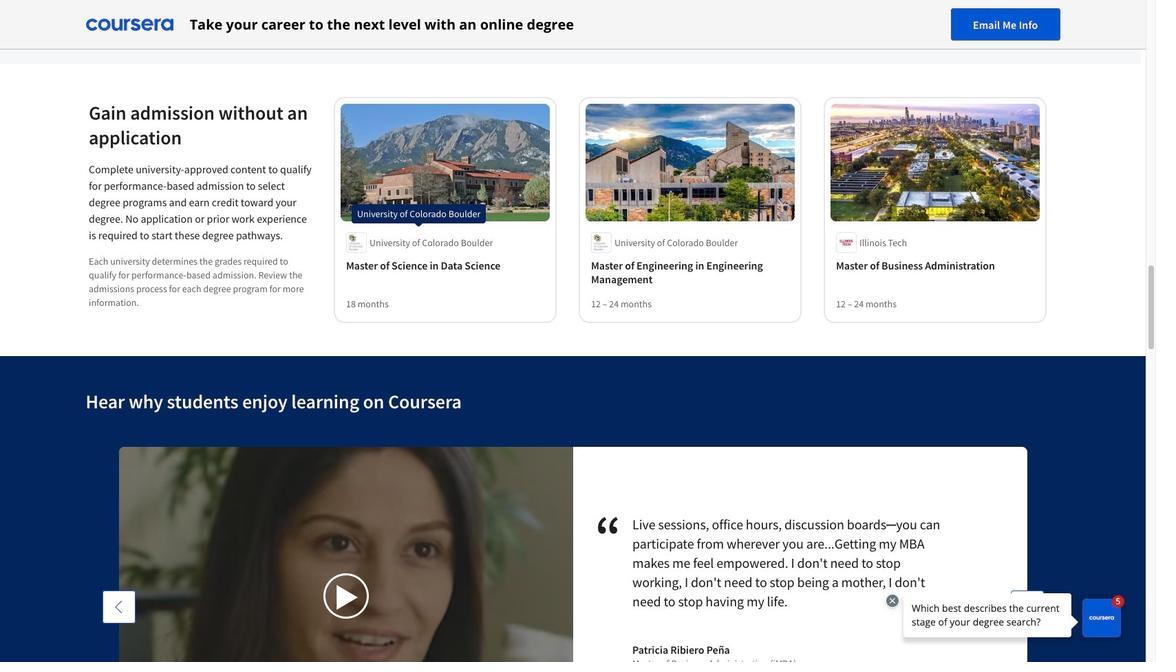 Task type: vqa. For each thing, say whether or not it's contained in the screenshot.
the right Accounting
no



Task type: describe. For each thing, give the bounding box(es) containing it.
coursera image
[[86, 13, 173, 35]]

previous testimonial element
[[102, 591, 135, 663]]

previous image
[[112, 601, 126, 615]]

next testimonial element
[[1011, 591, 1044, 663]]



Task type: locate. For each thing, give the bounding box(es) containing it.
next image
[[1021, 601, 1034, 615]]



